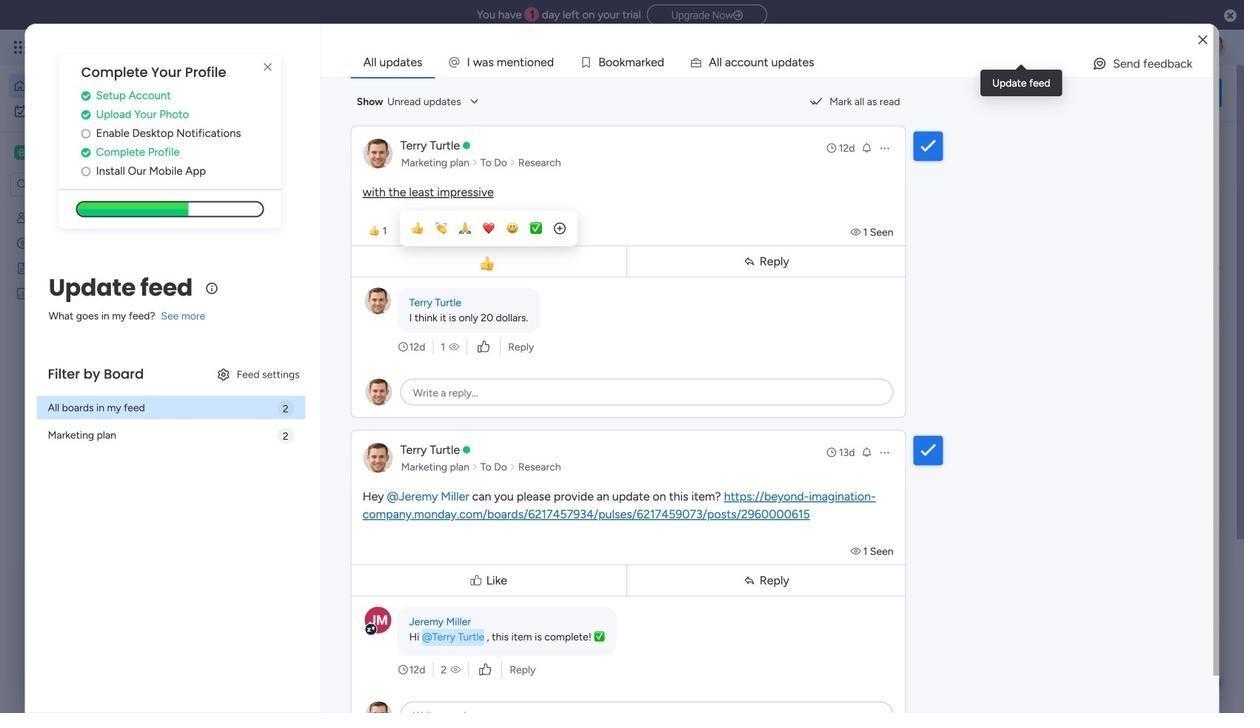 Task type: vqa. For each thing, say whether or not it's contained in the screenshot.
shareable board Icon
no



Task type: locate. For each thing, give the bounding box(es) containing it.
0 vertical spatial v2 seen image
[[449, 340, 459, 354]]

0 horizontal spatial public dashboard image
[[16, 287, 30, 301]]

option
[[9, 74, 180, 98], [9, 99, 180, 123], [0, 205, 189, 208]]

v2 seen image
[[449, 340, 459, 354], [851, 545, 864, 558], [451, 663, 461, 677]]

slider arrow image
[[472, 155, 478, 170], [472, 460, 478, 475], [510, 460, 516, 475]]

2 check circle image from the top
[[81, 147, 91, 158]]

0 vertical spatial terry turtle image
[[1203, 36, 1227, 59]]

v2 seen image
[[851, 226, 864, 239]]

circle o image
[[81, 128, 91, 139], [81, 166, 91, 177]]

workspace image
[[14, 144, 29, 161]]

check circle image
[[81, 109, 91, 120], [81, 147, 91, 158]]

1 vertical spatial v2 seen image
[[851, 545, 864, 558]]

dapulse rightstroke image
[[734, 10, 743, 21]]

list box
[[0, 203, 189, 506]]

public dashboard image
[[16, 287, 30, 301], [490, 300, 506, 316]]

check circle image down check circle image
[[81, 109, 91, 120]]

circle o image up workspace selection element
[[81, 128, 91, 139]]

reminder image
[[861, 142, 873, 154]]

tab
[[351, 47, 435, 77]]

1 check circle image from the top
[[81, 109, 91, 120]]

public dashboard image up the component "image"
[[490, 300, 506, 316]]

1 horizontal spatial public dashboard image
[[490, 300, 506, 316]]

help center element
[[1000, 641, 1222, 700]]

2 vertical spatial v2 seen image
[[451, 663, 461, 677]]

tab list
[[351, 47, 1214, 77]]

0 vertical spatial check circle image
[[81, 109, 91, 120]]

slider arrow image
[[510, 155, 516, 170]]

check circle image up search in workspace field
[[81, 147, 91, 158]]

Search in workspace field
[[31, 176, 124, 193]]

0 horizontal spatial terry turtle image
[[264, 693, 293, 713]]

check circle image
[[81, 90, 91, 101]]

v2 user feedback image
[[1012, 85, 1023, 101]]

see plans image
[[246, 39, 259, 56]]

0 vertical spatial circle o image
[[81, 128, 91, 139]]

public dashboard image down public board image at top left
[[16, 287, 30, 301]]

terry turtle image
[[1203, 36, 1227, 59], [264, 693, 293, 713]]

slider arrow image for v2 like icon
[[472, 155, 478, 170]]

1 vertical spatial check circle image
[[81, 147, 91, 158]]

slider arrow image for v2 like image
[[472, 460, 478, 475]]

circle o image down workspace selection element
[[81, 166, 91, 177]]

1 vertical spatial circle o image
[[81, 166, 91, 177]]



Task type: describe. For each thing, give the bounding box(es) containing it.
dapulse x slim image
[[259, 59, 277, 76]]

options image
[[879, 142, 891, 154]]

public board image
[[16, 262, 30, 276]]

2 circle o image from the top
[[81, 166, 91, 177]]

remove from favorites image
[[439, 300, 454, 315]]

select product image
[[13, 40, 28, 55]]

quick search results list box
[[229, 168, 965, 546]]

v2 like image
[[479, 662, 491, 678]]

1 horizontal spatial terry turtle image
[[1203, 36, 1227, 59]]

2 element
[[378, 587, 396, 605]]

dapulse x slim image
[[1200, 137, 1218, 155]]

1 vertical spatial option
[[9, 99, 180, 123]]

component image
[[490, 323, 503, 337]]

workspace selection element
[[14, 144, 94, 162]]

1 circle o image from the top
[[81, 128, 91, 139]]

v2 seen image for v2 like image
[[451, 663, 461, 677]]

1 vertical spatial terry turtle image
[[264, 693, 293, 713]]

2 vertical spatial option
[[0, 205, 189, 208]]

getting started element
[[1000, 570, 1222, 629]]

v2 seen image for v2 like icon
[[449, 340, 459, 354]]

give feedback image
[[1093, 56, 1108, 71]]

dapulse close image
[[1225, 9, 1237, 24]]

0 vertical spatial option
[[9, 74, 180, 98]]

close image
[[1199, 35, 1208, 45]]

v2 like image
[[478, 339, 490, 355]]

add to favorites image
[[439, 482, 454, 497]]



